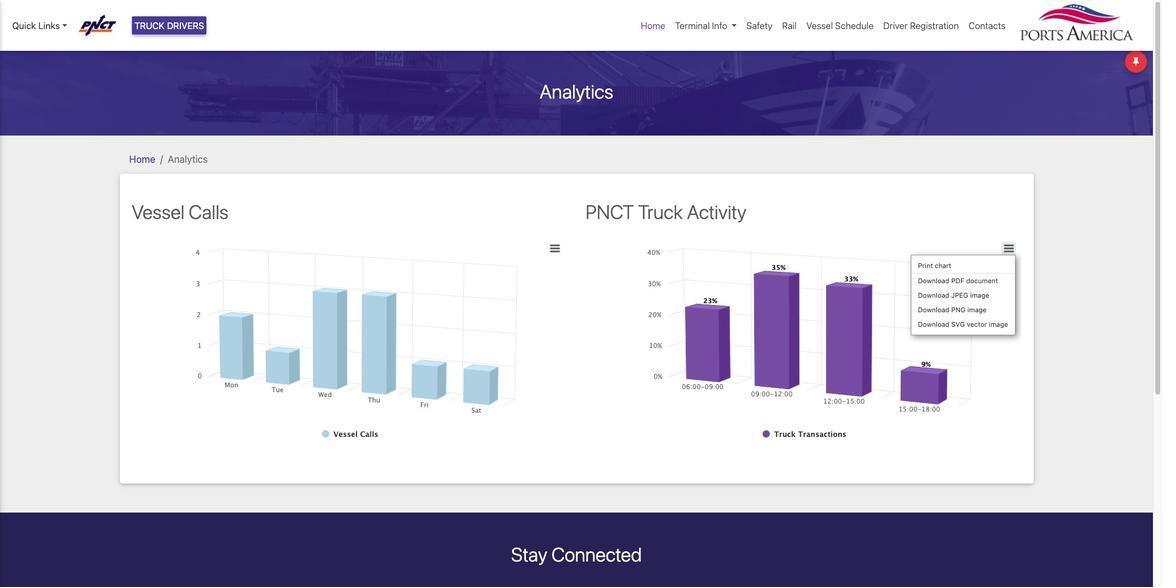 Task type: vqa. For each thing, say whether or not it's contained in the screenshot.
h.e.a.r.t safety
no



Task type: describe. For each thing, give the bounding box(es) containing it.
truck drivers link
[[132, 16, 207, 35]]

vessel schedule link
[[802, 14, 879, 37]]

jpeg
[[952, 292, 969, 299]]

1 vertical spatial home
[[129, 154, 155, 164]]

download for download jpeg image
[[918, 292, 950, 299]]

driver
[[884, 20, 908, 31]]

download for download svg vector image
[[918, 321, 950, 328]]

registration
[[910, 20, 959, 31]]

pnct truck activity
[[586, 200, 747, 223]]

rail
[[782, 20, 797, 31]]

vector
[[967, 321, 987, 328]]

download for download png image
[[918, 306, 950, 314]]

contacts link
[[964, 14, 1011, 37]]

download jpeg image
[[918, 292, 990, 299]]

rail link
[[778, 14, 802, 37]]

document
[[967, 277, 998, 285]]

image for download jpeg image
[[971, 292, 990, 299]]

stay
[[511, 543, 548, 566]]

download for download pdf document
[[918, 277, 950, 285]]

connected
[[552, 543, 642, 566]]

terminal info
[[675, 20, 728, 31]]

quick
[[12, 20, 36, 31]]

terminal
[[675, 20, 710, 31]]

2 vertical spatial image
[[989, 321, 1008, 328]]

pnct
[[586, 200, 634, 223]]

info
[[712, 20, 728, 31]]

driver registration link
[[879, 14, 964, 37]]

quick links link
[[12, 19, 67, 32]]

safety
[[747, 20, 773, 31]]

schedule
[[836, 20, 874, 31]]

calls
[[189, 200, 229, 223]]

vessel schedule
[[807, 20, 874, 31]]

download pdf document
[[918, 277, 998, 285]]



Task type: locate. For each thing, give the bounding box(es) containing it.
safety link
[[742, 14, 778, 37]]

1 vertical spatial image
[[968, 306, 987, 314]]

1 vertical spatial analytics
[[168, 154, 208, 164]]

4 download from the top
[[918, 321, 950, 328]]

truck right pnct
[[638, 200, 683, 223]]

download svg vector image
[[918, 321, 1008, 328]]

0 horizontal spatial truck
[[134, 20, 165, 31]]

2 download from the top
[[918, 292, 950, 299]]

home
[[641, 20, 666, 31], [129, 154, 155, 164]]

0 horizontal spatial home link
[[129, 154, 155, 164]]

home link
[[636, 14, 671, 37], [129, 154, 155, 164]]

image
[[971, 292, 990, 299], [968, 306, 987, 314], [989, 321, 1008, 328]]

links
[[38, 20, 60, 31]]

vessel left calls
[[132, 200, 185, 223]]

vessel for vessel schedule
[[807, 20, 833, 31]]

png
[[952, 306, 966, 314]]

stay connected
[[511, 543, 642, 566]]

1 horizontal spatial home
[[641, 20, 666, 31]]

download png image
[[918, 306, 987, 314]]

pdf
[[952, 277, 965, 285]]

contacts
[[969, 20, 1006, 31]]

1 vertical spatial vessel
[[132, 200, 185, 223]]

download down download jpeg image
[[918, 306, 950, 314]]

drivers
[[167, 20, 204, 31]]

0 vertical spatial vessel
[[807, 20, 833, 31]]

1 download from the top
[[918, 277, 950, 285]]

download down download png image
[[918, 321, 950, 328]]

activity
[[687, 200, 747, 223]]

vessel for vessel calls
[[132, 200, 185, 223]]

image up vector
[[968, 306, 987, 314]]

truck drivers
[[134, 20, 204, 31]]

truck left drivers
[[134, 20, 165, 31]]

0 vertical spatial analytics
[[540, 80, 614, 103]]

0 vertical spatial home link
[[636, 14, 671, 37]]

0 horizontal spatial home
[[129, 154, 155, 164]]

3 download from the top
[[918, 306, 950, 314]]

chart
[[935, 262, 952, 270]]

0 horizontal spatial analytics
[[168, 154, 208, 164]]

svg
[[952, 321, 965, 328]]

vessel
[[807, 20, 833, 31], [132, 200, 185, 223]]

image right vector
[[989, 321, 1008, 328]]

1 vertical spatial truck
[[638, 200, 683, 223]]

download
[[918, 277, 950, 285], [918, 292, 950, 299], [918, 306, 950, 314], [918, 321, 950, 328]]

vessel inside vessel schedule link
[[807, 20, 833, 31]]

0 vertical spatial image
[[971, 292, 990, 299]]

truck
[[134, 20, 165, 31], [638, 200, 683, 223]]

1 horizontal spatial analytics
[[540, 80, 614, 103]]

image down document
[[971, 292, 990, 299]]

download down print chart
[[918, 277, 950, 285]]

1 horizontal spatial vessel
[[807, 20, 833, 31]]

vessel calls
[[132, 200, 229, 223]]

print chart
[[918, 262, 952, 270]]

1 horizontal spatial home link
[[636, 14, 671, 37]]

download up download png image
[[918, 292, 950, 299]]

1 horizontal spatial truck
[[638, 200, 683, 223]]

quick links
[[12, 20, 60, 31]]

terminal info link
[[671, 14, 742, 37]]

0 vertical spatial home
[[641, 20, 666, 31]]

0 horizontal spatial vessel
[[132, 200, 185, 223]]

analytics
[[540, 80, 614, 103], [168, 154, 208, 164]]

image for download png image
[[968, 306, 987, 314]]

vessel right rail
[[807, 20, 833, 31]]

0 vertical spatial truck
[[134, 20, 165, 31]]

1 vertical spatial home link
[[129, 154, 155, 164]]

driver registration
[[884, 20, 959, 31]]

print
[[918, 262, 933, 270]]



